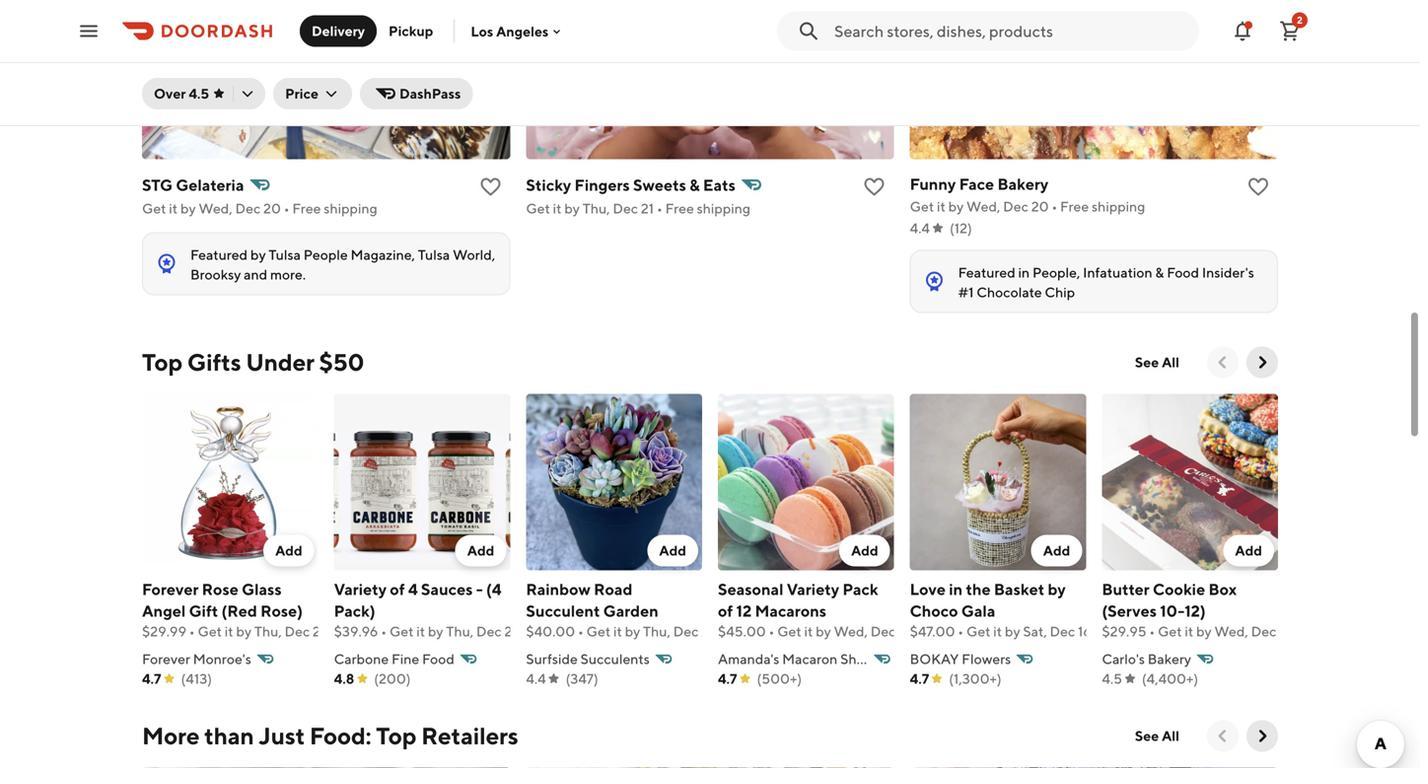 Task type: describe. For each thing, give the bounding box(es) containing it.
5 add from the left
[[1043, 542, 1070, 559]]

sat,
[[1023, 623, 1047, 639]]

#1
[[958, 284, 974, 300]]

love in the basket by choco gala $47.00 • get it by sat, dec 16
[[910, 580, 1092, 639]]

• inside forever rose glass angel gift (red rose) $29.99 • get it by thu, dec 21
[[189, 623, 195, 639]]

carbone fine food
[[334, 651, 455, 667]]

featured for #1
[[958, 264, 1016, 281]]

20 inside butter cookie box (serves 10-12) $29.95 • get it by wed, dec 20
[[1279, 623, 1297, 639]]

under
[[246, 348, 314, 376]]

get it by thu, dec 21 • free shipping
[[526, 200, 751, 217]]

it inside variety of 4 sauces - (4 pack) $39.96 • get it by thu, dec 21
[[416, 623, 425, 639]]

dec inside forever rose glass angel gift (red rose) $29.99 • get it by thu, dec 21
[[285, 623, 310, 639]]

forever monroe's
[[142, 651, 251, 667]]

amanda's macaron shoppe
[[718, 651, 889, 667]]

(1,300+)
[[949, 670, 1002, 687]]

angel
[[142, 601, 186, 620]]

macarons
[[755, 601, 827, 620]]

$50
[[319, 348, 364, 376]]

1 tulsa from the left
[[269, 247, 301, 263]]

it inside "funny face bakery get it by wed, dec 20 • free shipping"
[[937, 198, 946, 215]]

see all link for top gifts under $50
[[1123, 347, 1191, 378]]

more.
[[270, 266, 306, 283]]

insider's
[[1202, 264, 1254, 281]]

glass
[[242, 580, 282, 598]]

12
[[736, 601, 752, 620]]

world,
[[453, 247, 495, 263]]

(413)
[[181, 670, 212, 687]]

(200)
[[374, 670, 411, 687]]

1 horizontal spatial 4.5
[[1102, 670, 1122, 687]]

see for more than just food: top retailers
[[1135, 728, 1159, 744]]

4.7 for love in the basket by choco gala
[[910, 670, 929, 687]]

dashpass
[[399, 85, 461, 102]]

get inside forever rose glass angel gift (red rose) $29.99 • get it by thu, dec 21
[[198, 623, 222, 639]]

shipping for sticky fingers sweets & eats
[[697, 200, 751, 217]]

dec inside rainbow road succulent garden $40.00 • get it by thu, dec 28
[[673, 623, 699, 639]]

choco
[[910, 601, 958, 620]]

pickup
[[389, 23, 433, 39]]

previous button of carousel image
[[1213, 726, 1233, 746]]

by right basket
[[1048, 580, 1066, 598]]

succulent
[[526, 601, 600, 620]]

(red
[[221, 601, 257, 620]]

in for people,
[[1018, 264, 1030, 281]]

more than just food: top retailers
[[142, 722, 518, 750]]

it down the sticky
[[553, 200, 562, 217]]

delivery button
[[300, 15, 377, 47]]

21 for variety of 4 sauces - (4 pack)
[[504, 623, 518, 639]]

over
[[154, 85, 186, 102]]

• inside seasonal variety pack of 12 macarons $45.00 • get it by wed, dec 20
[[769, 623, 775, 639]]

rose)
[[260, 601, 303, 620]]

bakery inside "funny face bakery get it by wed, dec 20 • free shipping"
[[998, 175, 1049, 193]]

dashpass button
[[360, 78, 473, 109]]

sauces
[[421, 580, 473, 598]]

(4
[[486, 580, 502, 598]]

free for sticky fingers sweets & eats
[[665, 200, 694, 217]]

rainbow
[[526, 580, 591, 598]]

• inside butter cookie box (serves 10-12) $29.95 • get it by wed, dec 20
[[1149, 623, 1155, 639]]

chocolate
[[977, 284, 1042, 300]]

shipping inside "funny face bakery get it by wed, dec 20 • free shipping"
[[1092, 198, 1145, 215]]

macaron
[[782, 651, 838, 667]]

los angeles button
[[471, 23, 564, 39]]

angeles
[[496, 23, 549, 39]]

people
[[304, 247, 348, 263]]

see all for top gifts under $50
[[1135, 354, 1180, 371]]

add for variety of 4 sauces - (4 pack)
[[467, 542, 494, 559]]

$45.00
[[718, 623, 766, 639]]

-
[[476, 580, 483, 598]]

eats
[[703, 176, 736, 194]]

carlo's bakery
[[1102, 651, 1191, 667]]

see for top gifts under $50
[[1135, 354, 1159, 371]]

0 vertical spatial &
[[690, 176, 700, 194]]

sticky fingers sweets & eats
[[526, 176, 736, 194]]

see all link for more than just food: top retailers
[[1123, 720, 1191, 752]]

it down "stg"
[[169, 200, 178, 217]]

magazine,
[[351, 247, 415, 263]]

get inside "funny face bakery get it by wed, dec 20 • free shipping"
[[910, 198, 934, 215]]

(500+)
[[757, 670, 802, 687]]

it inside forever rose glass angel gift (red rose) $29.99 • get it by thu, dec 21
[[225, 623, 233, 639]]

next button of carousel image for more than just food: top retailers
[[1253, 726, 1272, 746]]

2 button
[[1270, 11, 1310, 51]]

pickup button
[[377, 15, 445, 47]]

next button of carousel image for top gifts under $50
[[1253, 353, 1272, 372]]

pack
[[843, 580, 878, 598]]

add for forever rose glass angel gift (red rose)
[[275, 542, 302, 559]]

gelateria
[[176, 176, 244, 194]]

10-
[[1160, 601, 1185, 620]]

wed, down gelateria
[[199, 200, 232, 217]]

click to add this store to your saved list image for sticky fingers sweets & eats
[[863, 175, 886, 199]]

featured by tulsa people magazine, tulsa world, brooksy and more.
[[190, 247, 495, 283]]

in for the
[[949, 580, 963, 598]]

fingers
[[575, 176, 630, 194]]

(serves
[[1102, 601, 1157, 620]]

4.5 inside 'over 4.5' button
[[189, 85, 209, 102]]

21 for forever rose glass angel gift (red rose)
[[313, 623, 326, 639]]

chip
[[1045, 284, 1075, 300]]

• inside "funny face bakery get it by wed, dec 20 • free shipping"
[[1052, 198, 1058, 215]]

carbone
[[334, 651, 389, 667]]

variety inside seasonal variety pack of 12 macarons $45.00 • get it by wed, dec 20
[[787, 580, 839, 598]]

shoppe
[[840, 651, 889, 667]]

dec inside variety of 4 sauces - (4 pack) $39.96 • get it by thu, dec 21
[[476, 623, 502, 639]]

basket
[[994, 580, 1045, 598]]

20 inside seasonal variety pack of 12 macarons $45.00 • get it by wed, dec 20
[[899, 623, 916, 639]]

food:
[[310, 722, 371, 750]]

16
[[1078, 623, 1092, 639]]

$29.95
[[1102, 623, 1147, 639]]

brooksy
[[190, 266, 241, 283]]

4.8
[[334, 670, 354, 687]]

by inside butter cookie box (serves 10-12) $29.95 • get it by wed, dec 20
[[1196, 623, 1212, 639]]

it inside seasonal variety pack of 12 macarons $45.00 • get it by wed, dec 20
[[804, 623, 813, 639]]

shipping for stg gelateria
[[324, 200, 377, 217]]

price
[[285, 85, 319, 102]]

love
[[910, 580, 946, 598]]

by down stg gelateria
[[180, 200, 196, 217]]

variety of 4 sauces - (4 pack) $39.96 • get it by thu, dec 21
[[334, 580, 518, 639]]

click to add this store to your saved list image for stg gelateria
[[479, 175, 502, 199]]

open menu image
[[77, 19, 101, 43]]

get inside love in the basket by choco gala $47.00 • get it by sat, dec 16
[[967, 623, 991, 639]]

price button
[[273, 78, 352, 109]]

2 tulsa from the left
[[418, 247, 450, 263]]

$39.96
[[334, 623, 378, 639]]

rainbow road succulent garden $40.00 • get it by thu, dec 28
[[526, 580, 718, 639]]

carlo's
[[1102, 651, 1145, 667]]

1 vertical spatial top
[[376, 722, 417, 750]]

4.7 for seasonal variety pack of 12 macarons
[[718, 670, 737, 687]]

retailers
[[421, 722, 518, 750]]

featured in people, infatuation & food insider's #1 chocolate chip
[[958, 264, 1254, 300]]

seasonal variety pack of 12 macarons $45.00 • get it by wed, dec 20
[[718, 580, 916, 639]]

0 horizontal spatial food
[[422, 651, 455, 667]]

by inside forever rose glass angel gift (red rose) $29.99 • get it by thu, dec 21
[[236, 623, 252, 639]]

flowers
[[962, 651, 1011, 667]]

face
[[959, 175, 994, 193]]

4
[[408, 580, 418, 598]]

thu, inside variety of 4 sauces - (4 pack) $39.96 • get it by thu, dec 21
[[446, 623, 474, 639]]

20 inside "funny face bakery get it by wed, dec 20 • free shipping"
[[1031, 198, 1049, 215]]



Task type: vqa. For each thing, say whether or not it's contained in the screenshot.


Task type: locate. For each thing, give the bounding box(es) containing it.
2 horizontal spatial 21
[[641, 200, 654, 217]]

it down gala
[[993, 623, 1002, 639]]

by inside featured by tulsa people magazine, tulsa world, brooksy and more.
[[250, 247, 266, 263]]

thu, down fingers
[[583, 200, 610, 217]]

it down macarons
[[804, 623, 813, 639]]

4.7 for forever rose glass angel gift (red rose)
[[142, 670, 161, 687]]

get inside butter cookie box (serves 10-12) $29.95 • get it by wed, dec 20
[[1158, 623, 1182, 639]]

it
[[937, 198, 946, 215], [169, 200, 178, 217], [553, 200, 562, 217], [225, 623, 233, 639], [416, 623, 425, 639], [613, 623, 622, 639], [804, 623, 813, 639], [993, 623, 1002, 639], [1185, 623, 1194, 639]]

bakery up the (4,400+)
[[1148, 651, 1191, 667]]

• inside variety of 4 sauces - (4 pack) $39.96 • get it by thu, dec 21
[[381, 623, 387, 639]]

top right "food:"
[[376, 722, 417, 750]]

it inside rainbow road succulent garden $40.00 • get it by thu, dec 28
[[613, 623, 622, 639]]

infatuation
[[1083, 264, 1153, 281]]

by down 'sauces'
[[428, 623, 443, 639]]

0 horizontal spatial shipping
[[324, 200, 377, 217]]

$47.00
[[910, 623, 955, 639]]

0 horizontal spatial variety
[[334, 580, 387, 598]]

1 click to add this store to your saved list image from the left
[[479, 175, 502, 199]]

2 add from the left
[[467, 542, 494, 559]]

by down garden
[[625, 623, 640, 639]]

2 see all link from the top
[[1123, 720, 1191, 752]]

free up people,
[[1060, 198, 1089, 215]]

2 horizontal spatial free
[[1060, 198, 1089, 215]]

• inside love in the basket by choco gala $47.00 • get it by sat, dec 16
[[958, 623, 964, 639]]

of left "12"
[[718, 601, 733, 620]]

•
[[1052, 198, 1058, 215], [284, 200, 290, 217], [657, 200, 663, 217], [189, 623, 195, 639], [381, 623, 387, 639], [578, 623, 584, 639], [769, 623, 775, 639], [958, 623, 964, 639], [1149, 623, 1155, 639]]

featured for brooksy
[[190, 247, 248, 263]]

butter cookie box (serves 10-12) $29.95 • get it by wed, dec 20
[[1102, 580, 1297, 639]]

get down "stg"
[[142, 200, 166, 217]]

1 vertical spatial bakery
[[1148, 651, 1191, 667]]

all left previous button of carousel image
[[1162, 354, 1180, 371]]

1 horizontal spatial featured
[[958, 264, 1016, 281]]

shipping down eats
[[697, 200, 751, 217]]

0 vertical spatial in
[[1018, 264, 1030, 281]]

see all link down the (4,400+)
[[1123, 720, 1191, 752]]

1 4.7 from the left
[[142, 670, 161, 687]]

food inside featured in people, infatuation & food insider's #1 chocolate chip
[[1167, 264, 1199, 281]]

see left previous button of carousel image
[[1135, 354, 1159, 371]]

wed, inside "funny face bakery get it by wed, dec 20 • free shipping"
[[967, 198, 1000, 215]]

see all for more than just food: top retailers
[[1135, 728, 1180, 744]]

forever up angel
[[142, 580, 199, 598]]

0 horizontal spatial top
[[142, 348, 183, 376]]

next button of carousel image
[[1253, 353, 1272, 372], [1253, 726, 1272, 746]]

0 horizontal spatial of
[[390, 580, 405, 598]]

variety up pack)
[[334, 580, 387, 598]]

0 horizontal spatial bakery
[[998, 175, 1049, 193]]

1 see all from the top
[[1135, 354, 1180, 371]]

bakery
[[998, 175, 1049, 193], [1148, 651, 1191, 667]]

1 add from the left
[[275, 542, 302, 559]]

featured up '#1'
[[958, 264, 1016, 281]]

2 horizontal spatial 4.7
[[910, 670, 929, 687]]

get it by wed, dec 20 • free shipping
[[142, 200, 377, 217]]

surfside
[[526, 651, 578, 667]]

stg
[[142, 176, 173, 194]]

get down funny
[[910, 198, 934, 215]]

road
[[594, 580, 633, 598]]

1 horizontal spatial of
[[718, 601, 733, 620]]

funny
[[910, 175, 956, 193]]

wed, down box
[[1215, 623, 1248, 639]]

1 items, open order cart image
[[1278, 19, 1302, 43]]

dec inside love in the basket by choco gala $47.00 • get it by sat, dec 16
[[1050, 623, 1075, 639]]

4 add from the left
[[851, 542, 878, 559]]

click to add this store to your saved list image left funny
[[863, 175, 886, 199]]

it inside butter cookie box (serves 10-12) $29.95 • get it by wed, dec 20
[[1185, 623, 1194, 639]]

it down funny
[[937, 198, 946, 215]]

2 click to add this store to your saved list image from the left
[[863, 175, 886, 199]]

featured up brooksy
[[190, 247, 248, 263]]

0 vertical spatial all
[[1162, 354, 1180, 371]]

1 see from the top
[[1135, 354, 1159, 371]]

next button of carousel image right previous button of carousel icon
[[1253, 726, 1272, 746]]

see all down the (4,400+)
[[1135, 728, 1180, 744]]

over 4.5 button
[[142, 78, 265, 109]]

0 vertical spatial see all link
[[1123, 347, 1191, 378]]

amanda's
[[718, 651, 780, 667]]

get inside variety of 4 sauces - (4 pack) $39.96 • get it by thu, dec 21
[[390, 623, 414, 639]]

• down succulent
[[578, 623, 584, 639]]

1 vertical spatial all
[[1162, 728, 1180, 744]]

2 variety from the left
[[787, 580, 839, 598]]

get down '10-'
[[1158, 623, 1182, 639]]

seasonal
[[718, 580, 784, 598]]

2 next button of carousel image from the top
[[1253, 726, 1272, 746]]

1 horizontal spatial 4.4
[[910, 220, 930, 236]]

in inside love in the basket by choco gala $47.00 • get it by sat, dec 16
[[949, 580, 963, 598]]

thu, down rose)
[[254, 623, 282, 639]]

more than just food: top retailers link
[[142, 720, 518, 752]]

1 vertical spatial &
[[1155, 264, 1164, 281]]

1 vertical spatial see
[[1135, 728, 1159, 744]]

los
[[471, 23, 493, 39]]

it down 12)
[[1185, 623, 1194, 639]]

variety inside variety of 4 sauces - (4 pack) $39.96 • get it by thu, dec 21
[[334, 580, 387, 598]]

3 4.7 from the left
[[910, 670, 929, 687]]

4.7 left (413)
[[142, 670, 161, 687]]

0 horizontal spatial tulsa
[[269, 247, 301, 263]]

featured
[[190, 247, 248, 263], [958, 264, 1016, 281]]

add up basket
[[1043, 542, 1070, 559]]

free inside "funny face bakery get it by wed, dec 20 • free shipping"
[[1060, 198, 1089, 215]]

0 vertical spatial featured
[[190, 247, 248, 263]]

1 horizontal spatial 4.7
[[718, 670, 737, 687]]

thu, down 'sauces'
[[446, 623, 474, 639]]

dec inside "funny face bakery get it by wed, dec 20 • free shipping"
[[1003, 198, 1029, 215]]

add
[[275, 542, 302, 559], [467, 542, 494, 559], [659, 542, 686, 559], [851, 542, 878, 559], [1043, 542, 1070, 559], [1235, 542, 1262, 559]]

3 add from the left
[[659, 542, 686, 559]]

notification bell image
[[1231, 19, 1255, 43]]

just
[[259, 722, 305, 750]]

forever rose glass angel gift (red rose) $29.99 • get it by thu, dec 21
[[142, 580, 326, 639]]

4.7
[[142, 670, 161, 687], [718, 670, 737, 687], [910, 670, 929, 687]]

add up -
[[467, 542, 494, 559]]

1 vertical spatial of
[[718, 601, 733, 620]]

21 inside variety of 4 sauces - (4 pack) $39.96 • get it by thu, dec 21
[[504, 623, 518, 639]]

1 horizontal spatial variety
[[787, 580, 839, 598]]

by up macaron
[[816, 623, 831, 639]]

butter
[[1102, 580, 1150, 598]]

in up chocolate
[[1018, 264, 1030, 281]]

wed, down face
[[967, 198, 1000, 215]]

free for stg gelateria
[[292, 200, 321, 217]]

sweets
[[633, 176, 686, 194]]

get down macarons
[[777, 623, 802, 639]]

1 horizontal spatial 21
[[504, 623, 518, 639]]

0 horizontal spatial click to add this store to your saved list image
[[479, 175, 502, 199]]

(347)
[[566, 670, 598, 687]]

1 vertical spatial featured
[[958, 264, 1016, 281]]

delivery
[[312, 23, 365, 39]]

by down (red
[[236, 623, 252, 639]]

see down the (4,400+)
[[1135, 728, 1159, 744]]

28
[[701, 623, 718, 639]]

add for seasonal variety pack of 12 macarons
[[851, 542, 878, 559]]

1 vertical spatial see all link
[[1123, 720, 1191, 752]]

4.4 left (12)
[[910, 220, 930, 236]]

4.7 down bokay at the right bottom of page
[[910, 670, 929, 687]]

by down 12)
[[1196, 623, 1212, 639]]

in inside featured in people, infatuation & food insider's #1 chocolate chip
[[1018, 264, 1030, 281]]

wed, up shoppe
[[834, 623, 868, 639]]

it up the fine
[[416, 623, 425, 639]]

0 vertical spatial 4.5
[[189, 85, 209, 102]]

featured inside featured by tulsa people magazine, tulsa world, brooksy and more.
[[190, 247, 248, 263]]

by
[[948, 198, 964, 215], [180, 200, 196, 217], [564, 200, 580, 217], [250, 247, 266, 263], [1048, 580, 1066, 598], [236, 623, 252, 639], [428, 623, 443, 639], [625, 623, 640, 639], [816, 623, 831, 639], [1005, 623, 1020, 639], [1196, 623, 1212, 639]]

• inside rainbow road succulent garden $40.00 • get it by thu, dec 28
[[578, 623, 584, 639]]

of inside variety of 4 sauces - (4 pack) $39.96 • get it by thu, dec 21
[[390, 580, 405, 598]]

2 horizontal spatial shipping
[[1092, 198, 1145, 215]]

4.7 down amanda's
[[718, 670, 737, 687]]

in
[[1018, 264, 1030, 281], [949, 580, 963, 598]]

2 see all from the top
[[1135, 728, 1180, 744]]

funny face bakery get it by wed, dec 20 • free shipping
[[910, 175, 1145, 215]]

all left previous button of carousel icon
[[1162, 728, 1180, 744]]

2 all from the top
[[1162, 728, 1180, 744]]

free up the people
[[292, 200, 321, 217]]

variety
[[334, 580, 387, 598], [787, 580, 839, 598]]

gifts
[[187, 348, 241, 376]]

1 horizontal spatial in
[[1018, 264, 1030, 281]]

get up surfside succulents
[[586, 623, 611, 639]]

variety up macarons
[[787, 580, 839, 598]]

• down the gift
[[189, 623, 195, 639]]

• down macarons
[[769, 623, 775, 639]]

add up rainbow road succulent garden $40.00 • get it by thu, dec 28
[[659, 542, 686, 559]]

all for more than just food: top retailers
[[1162, 728, 1180, 744]]

1 vertical spatial food
[[422, 651, 455, 667]]

the
[[966, 580, 991, 598]]

21 down sweets
[[641, 200, 654, 217]]

tulsa left world, on the top
[[418, 247, 450, 263]]

and
[[244, 266, 267, 283]]

free
[[1060, 198, 1089, 215], [292, 200, 321, 217], [665, 200, 694, 217]]

bokay flowers
[[910, 651, 1011, 667]]

0 horizontal spatial 4.5
[[189, 85, 209, 102]]

forever for monroe's
[[142, 651, 190, 667]]

it inside love in the basket by choco gala $47.00 • get it by sat, dec 16
[[993, 623, 1002, 639]]

4.5 down carlo's
[[1102, 670, 1122, 687]]

see all link left previous button of carousel image
[[1123, 347, 1191, 378]]

click to add this store to your saved list image
[[1247, 175, 1270, 199]]

cookie
[[1153, 580, 1205, 598]]

1 see all link from the top
[[1123, 347, 1191, 378]]

• up people,
[[1052, 198, 1058, 215]]

surfside succulents
[[526, 651, 650, 667]]

food left 'insider's'
[[1167, 264, 1199, 281]]

0 horizontal spatial &
[[690, 176, 700, 194]]

monroe's
[[193, 651, 251, 667]]

featured inside featured in people, infatuation & food insider's #1 chocolate chip
[[958, 264, 1016, 281]]

wed, inside butter cookie box (serves 10-12) $29.95 • get it by wed, dec 20
[[1215, 623, 1248, 639]]

get inside seasonal variety pack of 12 macarons $45.00 • get it by wed, dec 20
[[777, 623, 802, 639]]

los angeles
[[471, 23, 549, 39]]

20
[[1031, 198, 1049, 215], [263, 200, 281, 217], [899, 623, 916, 639], [1279, 623, 1297, 639]]

1 horizontal spatial click to add this store to your saved list image
[[863, 175, 886, 199]]

by up (12)
[[948, 198, 964, 215]]

by inside variety of 4 sauces - (4 pack) $39.96 • get it by thu, dec 21
[[428, 623, 443, 639]]

forever inside forever rose glass angel gift (red rose) $29.99 • get it by thu, dec 21
[[142, 580, 199, 598]]

21 left $40.00
[[504, 623, 518, 639]]

by left sat,
[[1005, 623, 1020, 639]]

rose
[[202, 580, 239, 598]]

1 vertical spatial 4.5
[[1102, 670, 1122, 687]]

add button
[[263, 535, 314, 566], [263, 535, 314, 566], [455, 535, 506, 566], [455, 535, 506, 566], [647, 535, 698, 566], [647, 535, 698, 566], [839, 535, 890, 566], [839, 535, 890, 566], [1031, 535, 1082, 566], [1223, 535, 1274, 566], [1223, 535, 1274, 566]]

get up the fine
[[390, 623, 414, 639]]

get down gala
[[967, 623, 991, 639]]

forever for rose
[[142, 580, 199, 598]]

1 horizontal spatial &
[[1155, 264, 1164, 281]]

add up box
[[1235, 542, 1262, 559]]

• right $29.95
[[1149, 623, 1155, 639]]

tulsa up 'more.'
[[269, 247, 301, 263]]

all
[[1162, 354, 1180, 371], [1162, 728, 1180, 744]]

0 vertical spatial see all
[[1135, 354, 1180, 371]]

1 vertical spatial next button of carousel image
[[1253, 726, 1272, 746]]

gala
[[962, 601, 996, 620]]

thu, inside rainbow road succulent garden $40.00 • get it by thu, dec 28
[[643, 623, 671, 639]]

forever
[[142, 580, 199, 598], [142, 651, 190, 667]]

shipping
[[1092, 198, 1145, 215], [324, 200, 377, 217], [697, 200, 751, 217]]

2 see from the top
[[1135, 728, 1159, 744]]

1 vertical spatial 4.4
[[526, 670, 546, 687]]

click to add this store to your saved list image left the sticky
[[479, 175, 502, 199]]

1 vertical spatial see all
[[1135, 728, 1180, 744]]

$40.00
[[526, 623, 575, 639]]

4.4 for (12)
[[910, 220, 930, 236]]

& left eats
[[690, 176, 700, 194]]

shipping up 'infatuation'
[[1092, 198, 1145, 215]]

than
[[204, 722, 254, 750]]

by inside "funny face bakery get it by wed, dec 20 • free shipping"
[[948, 198, 964, 215]]

gift
[[189, 601, 218, 620]]

dec inside butter cookie box (serves 10-12) $29.95 • get it by wed, dec 20
[[1251, 623, 1277, 639]]

4.4 for (347)
[[526, 670, 546, 687]]

add for butter cookie box (serves 10-12)
[[1235, 542, 1262, 559]]

top left gifts
[[142, 348, 183, 376]]

4.4
[[910, 220, 930, 236], [526, 670, 546, 687]]

bakery right face
[[998, 175, 1049, 193]]

0 horizontal spatial free
[[292, 200, 321, 217]]

thu, down garden
[[643, 623, 671, 639]]

& inside featured in people, infatuation & food insider's #1 chocolate chip
[[1155, 264, 1164, 281]]

bokay
[[910, 651, 959, 667]]

1 horizontal spatial tulsa
[[418, 247, 450, 263]]

of inside seasonal variety pack of 12 macarons $45.00 • get it by wed, dec 20
[[718, 601, 733, 620]]

shipping up the people
[[324, 200, 377, 217]]

1 horizontal spatial shipping
[[697, 200, 751, 217]]

get
[[910, 198, 934, 215], [142, 200, 166, 217], [526, 200, 550, 217], [198, 623, 222, 639], [390, 623, 414, 639], [586, 623, 611, 639], [777, 623, 802, 639], [967, 623, 991, 639], [1158, 623, 1182, 639]]

0 horizontal spatial 4.7
[[142, 670, 161, 687]]

stg gelateria
[[142, 176, 244, 194]]

1 vertical spatial forever
[[142, 651, 190, 667]]

1 horizontal spatial food
[[1167, 264, 1199, 281]]

0 vertical spatial of
[[390, 580, 405, 598]]

0 horizontal spatial featured
[[190, 247, 248, 263]]

succulents
[[581, 651, 650, 667]]

(4,400+)
[[1142, 670, 1198, 687]]

add up pack
[[851, 542, 878, 559]]

0 horizontal spatial in
[[949, 580, 963, 598]]

1 variety from the left
[[334, 580, 387, 598]]

top gifts under $50
[[142, 348, 364, 376]]

12)
[[1185, 601, 1206, 620]]

forever down $29.99
[[142, 651, 190, 667]]

sticky
[[526, 176, 571, 194]]

1 all from the top
[[1162, 354, 1180, 371]]

in left the
[[949, 580, 963, 598]]

1 horizontal spatial free
[[665, 200, 694, 217]]

get down the gift
[[198, 623, 222, 639]]

Store search: begin typing to search for stores available on DoorDash text field
[[834, 20, 1187, 42]]

0 vertical spatial see
[[1135, 354, 1159, 371]]

• down gala
[[958, 623, 964, 639]]

of left 4
[[390, 580, 405, 598]]

add for rainbow road succulent garden
[[659, 542, 686, 559]]

6 add from the left
[[1235, 542, 1262, 559]]

2 forever from the top
[[142, 651, 190, 667]]

21 inside forever rose glass angel gift (red rose) $29.99 • get it by thu, dec 21
[[313, 623, 326, 639]]

by inside rainbow road succulent garden $40.00 • get it by thu, dec 28
[[625, 623, 640, 639]]

all for top gifts under $50
[[1162, 354, 1180, 371]]

garden
[[603, 601, 659, 620]]

get inside rainbow road succulent garden $40.00 • get it by thu, dec 28
[[586, 623, 611, 639]]

1 vertical spatial in
[[949, 580, 963, 598]]

21
[[641, 200, 654, 217], [313, 623, 326, 639], [504, 623, 518, 639]]

free down sweets
[[665, 200, 694, 217]]

0 vertical spatial food
[[1167, 264, 1199, 281]]

more
[[142, 722, 200, 750]]

1 next button of carousel image from the top
[[1253, 353, 1272, 372]]

0 vertical spatial forever
[[142, 580, 199, 598]]

$29.99
[[142, 623, 186, 639]]

top gifts under $50 link
[[142, 347, 364, 378]]

of
[[390, 580, 405, 598], [718, 601, 733, 620]]

2 4.7 from the left
[[718, 670, 737, 687]]

dec inside seasonal variety pack of 12 macarons $45.00 • get it by wed, dec 20
[[871, 623, 896, 639]]

click to add this store to your saved list image
[[479, 175, 502, 199], [863, 175, 886, 199]]

see all left previous button of carousel image
[[1135, 354, 1180, 371]]

1 forever from the top
[[142, 580, 199, 598]]

get down the sticky
[[526, 200, 550, 217]]

by up and
[[250, 247, 266, 263]]

4.5 right over
[[189, 85, 209, 102]]

it down garden
[[613, 623, 622, 639]]

1 horizontal spatial top
[[376, 722, 417, 750]]

(12)
[[950, 220, 972, 236]]

food
[[1167, 264, 1199, 281], [422, 651, 455, 667]]

0 horizontal spatial 21
[[313, 623, 326, 639]]

by inside seasonal variety pack of 12 macarons $45.00 • get it by wed, dec 20
[[816, 623, 831, 639]]

wed,
[[967, 198, 1000, 215], [199, 200, 232, 217], [834, 623, 868, 639], [1215, 623, 1248, 639]]

• down sweets
[[657, 200, 663, 217]]

it down (red
[[225, 623, 233, 639]]

previous button of carousel image
[[1213, 353, 1233, 372]]

0 vertical spatial bakery
[[998, 175, 1049, 193]]

wed, inside seasonal variety pack of 12 macarons $45.00 • get it by wed, dec 20
[[834, 623, 868, 639]]

thu, inside forever rose glass angel gift (red rose) $29.99 • get it by thu, dec 21
[[254, 623, 282, 639]]

& right 'infatuation'
[[1155, 264, 1164, 281]]

1 horizontal spatial bakery
[[1148, 651, 1191, 667]]

0 vertical spatial next button of carousel image
[[1253, 353, 1272, 372]]

• right the $39.96
[[381, 623, 387, 639]]

• up 'more.'
[[284, 200, 290, 217]]

add up 'glass'
[[275, 542, 302, 559]]

0 vertical spatial 4.4
[[910, 220, 930, 236]]

21 left the $39.96
[[313, 623, 326, 639]]

pack)
[[334, 601, 376, 620]]

4.4 down the surfside
[[526, 670, 546, 687]]

next button of carousel image right previous button of carousel image
[[1253, 353, 1272, 372]]

food right the fine
[[422, 651, 455, 667]]

0 horizontal spatial 4.4
[[526, 670, 546, 687]]

0 vertical spatial top
[[142, 348, 183, 376]]

by down the sticky
[[564, 200, 580, 217]]



